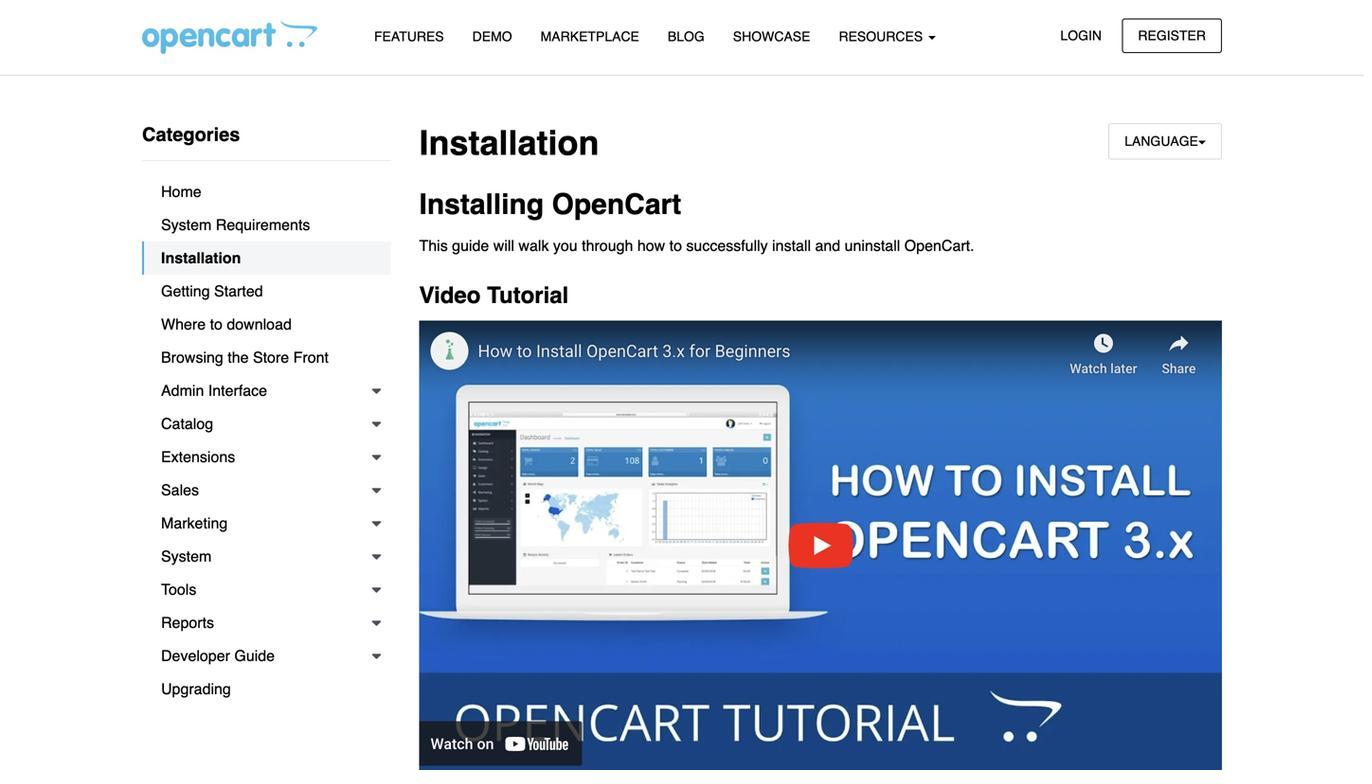 Task type: describe. For each thing, give the bounding box(es) containing it.
opencart
[[552, 188, 682, 221]]

admin
[[161, 382, 204, 400]]

admin interface
[[161, 382, 267, 400]]

the
[[228, 349, 249, 366]]

where to download link
[[142, 308, 391, 341]]

categories
[[142, 124, 240, 145]]

extensions link
[[142, 441, 391, 474]]

interface
[[208, 382, 267, 400]]

home
[[161, 183, 202, 200]]

guide
[[452, 237, 489, 255]]

reports
[[161, 614, 214, 632]]

0 horizontal spatial to
[[210, 316, 223, 333]]

demo
[[473, 29, 512, 44]]

system for system requirements
[[161, 216, 212, 234]]

blog link
[[654, 20, 719, 53]]

sales
[[161, 482, 199, 499]]

showcase
[[733, 29, 811, 44]]

how
[[638, 237, 666, 255]]

successfully
[[687, 237, 768, 255]]

marketing
[[161, 515, 228, 532]]

blog
[[668, 29, 705, 44]]

system requirements link
[[142, 209, 391, 242]]

browsing the store front link
[[142, 341, 391, 374]]

installing opencart
[[419, 188, 682, 221]]

catalog link
[[142, 408, 391, 441]]

walk
[[519, 237, 549, 255]]

through
[[582, 237, 634, 255]]

features
[[374, 29, 444, 44]]

requirements
[[216, 216, 310, 234]]

showcase link
[[719, 20, 825, 53]]

tutorial
[[487, 282, 569, 308]]

getting started link
[[142, 275, 391, 308]]

register link
[[1123, 18, 1223, 53]]

where
[[161, 316, 206, 333]]

marketing link
[[142, 507, 391, 540]]

sales link
[[142, 474, 391, 507]]



Task type: locate. For each thing, give the bounding box(es) containing it.
reports link
[[142, 607, 391, 640]]

system requirements
[[161, 216, 310, 234]]

login link
[[1045, 18, 1118, 53]]

marketplace link
[[527, 20, 654, 53]]

system for system
[[161, 548, 212, 565]]

developer
[[161, 647, 230, 665]]

installation link
[[142, 242, 391, 275]]

0 vertical spatial to
[[670, 237, 682, 255]]

store
[[253, 349, 289, 366]]

system inside "link"
[[161, 548, 212, 565]]

1 vertical spatial installation
[[161, 249, 241, 267]]

to right how
[[670, 237, 682, 255]]

system link
[[142, 540, 391, 573]]

catalog
[[161, 415, 213, 433]]

admin interface link
[[142, 374, 391, 408]]

system down home
[[161, 216, 212, 234]]

guide
[[234, 647, 275, 665]]

uninstall
[[845, 237, 901, 255]]

tools link
[[142, 573, 391, 607]]

tools
[[161, 581, 197, 599]]

video tutorial
[[419, 282, 569, 308]]

to
[[670, 237, 682, 255], [210, 316, 223, 333]]

getting
[[161, 282, 210, 300]]

resources
[[839, 29, 927, 44]]

0 horizontal spatial installation
[[161, 249, 241, 267]]

installation
[[419, 124, 600, 163], [161, 249, 241, 267]]

opencart.
[[905, 237, 975, 255]]

1 vertical spatial system
[[161, 548, 212, 565]]

download
[[227, 316, 292, 333]]

resources link
[[825, 20, 951, 53]]

front
[[293, 349, 329, 366]]

home link
[[142, 175, 391, 209]]

1 horizontal spatial installation
[[419, 124, 600, 163]]

register
[[1139, 28, 1207, 43]]

you
[[553, 237, 578, 255]]

demo link
[[458, 20, 527, 53]]

browsing
[[161, 349, 224, 366]]

1 system from the top
[[161, 216, 212, 234]]

getting started
[[161, 282, 263, 300]]

to right where
[[210, 316, 223, 333]]

marketplace
[[541, 29, 640, 44]]

video
[[419, 282, 481, 308]]

installation up getting started
[[161, 249, 241, 267]]

developer guide link
[[142, 640, 391, 673]]

2 system from the top
[[161, 548, 212, 565]]

this
[[419, 237, 448, 255]]

installing
[[419, 188, 544, 221]]

features link
[[360, 20, 458, 53]]

system
[[161, 216, 212, 234], [161, 548, 212, 565]]

will
[[494, 237, 515, 255]]

0 vertical spatial system
[[161, 216, 212, 234]]

where to download
[[161, 316, 292, 333]]

extensions
[[161, 448, 235, 466]]

1 horizontal spatial to
[[670, 237, 682, 255]]

system up tools
[[161, 548, 212, 565]]

login
[[1061, 28, 1102, 43]]

language
[[1125, 134, 1199, 149]]

upgrading
[[161, 681, 231, 698]]

browsing the store front
[[161, 349, 329, 366]]

installation up installing
[[419, 124, 600, 163]]

language button
[[1109, 123, 1223, 160]]

0 vertical spatial installation
[[419, 124, 600, 163]]

upgrading link
[[142, 673, 391, 706]]

opencart - open source shopping cart solution image
[[142, 20, 318, 54]]

developer guide
[[161, 647, 275, 665]]

started
[[214, 282, 263, 300]]

install
[[773, 237, 811, 255]]

and
[[816, 237, 841, 255]]

this guide will walk you through how to successfully install and uninstall opencart.
[[419, 237, 975, 255]]

1 vertical spatial to
[[210, 316, 223, 333]]



Task type: vqa. For each thing, say whether or not it's contained in the screenshot.
the rightmost There
no



